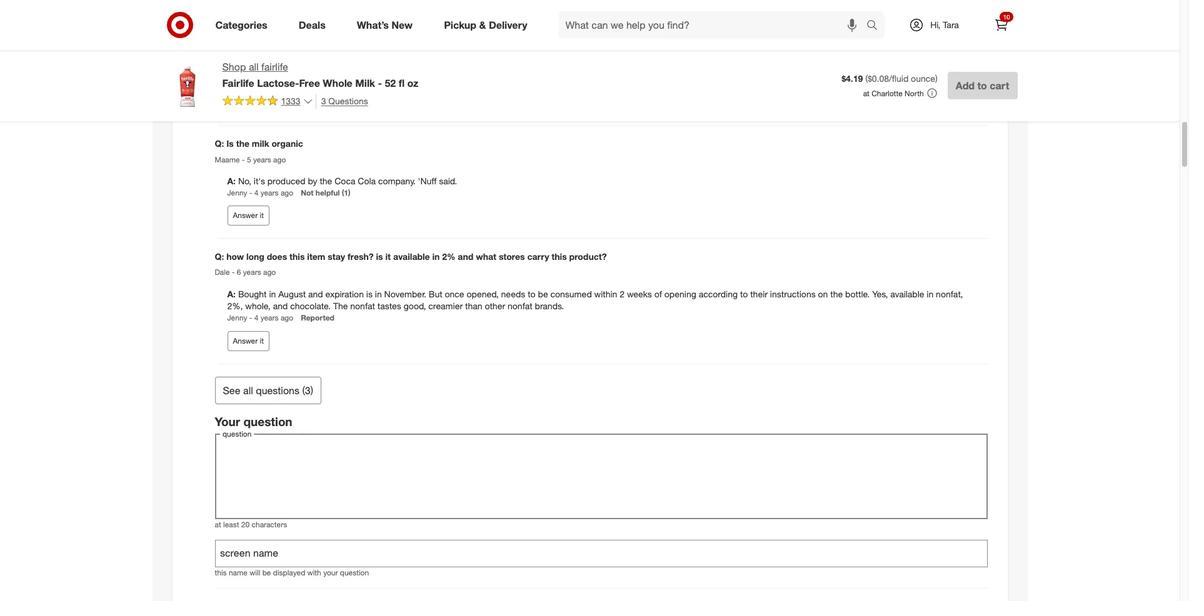 Task type: locate. For each thing, give the bounding box(es) containing it.
0 horizontal spatial nonfat
[[350, 301, 375, 312]]

2 horizontal spatial and
[[458, 251, 474, 262]]

0 vertical spatial be
[[538, 289, 548, 299]]

0 horizontal spatial (
[[302, 384, 305, 397]]

whole
[[323, 77, 353, 89]]

ago right year
[[272, 42, 285, 51]]

no,
[[238, 176, 251, 186]]

1 vertical spatial fairlife
[[222, 77, 254, 89]]

the right is
[[236, 138, 250, 149]]

displayed
[[273, 568, 305, 578]]

1 size from the left
[[783, 14, 799, 25]]

to right add
[[978, 79, 987, 92]]

2 size from the left
[[953, 14, 969, 25]]

years right 6
[[243, 268, 261, 277]]

0 horizontal spatial question
[[244, 414, 292, 429]]

a: up 2%,
[[227, 289, 238, 299]]

1 horizontal spatial size
[[953, 14, 969, 25]]

1 horizontal spatial a
[[734, 14, 739, 25]]

of right heard at the left top of page
[[518, 14, 526, 25]]

0 vertical spatial jenny - 4 years ago
[[227, 188, 293, 197]]

0 vertical spatial and
[[458, 251, 474, 262]]

helpful down are
[[325, 75, 349, 84]]

reported
[[301, 314, 335, 323]]

by
[[308, 176, 317, 186]]

all right the see
[[243, 384, 253, 397]]

years down whole,
[[261, 314, 279, 323]]

ago inside the 'q: how long does this item stay fresh? is it available in 2% and what stores carry this product? dale - 6 years ago'
[[263, 268, 276, 277]]

2 vertical spatial answer it
[[233, 336, 264, 346]]

0 horizontal spatial and
[[273, 301, 288, 312]]

2 a from the left
[[734, 14, 739, 25]]

add to cart button
[[948, 72, 1018, 99]]

nonfat
[[350, 301, 375, 312], [508, 301, 533, 312]]

add to cart
[[956, 79, 1010, 92]]

answer it
[[233, 98, 264, 107], [233, 211, 264, 220], [233, 336, 264, 346]]

0 vertical spatial the
[[236, 138, 250, 149]]

delivery
[[489, 18, 528, 31]]

question right your
[[340, 568, 369, 578]]

None text field
[[215, 434, 988, 519], [215, 540, 988, 568], [215, 434, 988, 519], [215, 540, 988, 568]]

2 vertical spatial answer it button
[[227, 331, 270, 351]]

1 vertical spatial milk
[[252, 138, 269, 149]]

1 horizontal spatial the
[[320, 176, 332, 186]]

all inside shop all fairlife fairlife lactose-free whole milk - 52 fl oz
[[249, 61, 259, 73]]

ago down does
[[263, 268, 276, 277]]

1 vertical spatial answer
[[233, 211, 258, 220]]

1 vertical spatial (
[[302, 384, 305, 397]]

8
[[256, 75, 260, 84]]

fairlife
[[250, 63, 276, 73], [222, 77, 254, 89]]

1 vertical spatial jenny
[[227, 314, 247, 323]]

fairlife
[[261, 61, 288, 73]]

1 horizontal spatial available
[[891, 289, 925, 299]]

of
[[518, 14, 526, 25], [655, 289, 662, 299]]

sold right are
[[339, 63, 356, 73]]

0 horizontal spatial the
[[236, 138, 250, 149]]

3 a: from the top
[[227, 289, 238, 299]]

is right fresh?
[[376, 251, 383, 262]]

answer down schilly
[[233, 98, 258, 107]]

) right questions
[[311, 384, 313, 397]]

2 answer from the top
[[233, 211, 258, 220]]

question down the see all questions ( 3 )
[[244, 414, 292, 429]]

0 vertical spatial of
[[518, 14, 526, 25]]

1 vertical spatial all
[[243, 384, 253, 397]]

0 horizontal spatial 64-
[[568, 14, 581, 25]]

it's
[[254, 176, 265, 186]]

all for see
[[243, 384, 253, 397]]

0 vertical spatial 3
[[321, 96, 326, 106]]

to inside button
[[978, 79, 987, 92]]

answer it for no,
[[233, 211, 264, 220]]

with
[[307, 568, 321, 578]]

2 vertical spatial a:
[[227, 289, 238, 299]]

1 vertical spatial (1)
[[342, 188, 351, 197]]

jenny down the no, on the top left of the page
[[227, 188, 247, 197]]

0 vertical spatial at
[[863, 89, 870, 98]]

1 horizontal spatial at
[[863, 89, 870, 98]]

1 vertical spatial question
[[340, 568, 369, 578]]

year
[[256, 42, 270, 51]]

52
[[385, 77, 396, 89]]

anthony
[[215, 42, 243, 51]]

it
[[260, 98, 264, 107], [260, 211, 264, 220], [386, 251, 391, 262], [260, 336, 264, 346]]

a: left all
[[227, 63, 236, 73]]

1 vertical spatial not
[[301, 188, 314, 197]]

how
[[227, 251, 244, 262]]

1 vertical spatial helpful
[[316, 188, 340, 197]]

it for 5
[[260, 211, 264, 220]]

0 vertical spatial available
[[393, 251, 430, 262]]

answer down the no, on the top left of the page
[[233, 211, 258, 220]]

1 vertical spatial answer it
[[233, 211, 264, 220]]

product?
[[569, 251, 607, 262]]

not down serve
[[310, 75, 323, 84]]

0 vertical spatial a:
[[227, 63, 236, 73]]

0 vertical spatial not
[[310, 75, 323, 84]]

0 horizontal spatial milk
[[252, 138, 269, 149]]

(1)
[[351, 75, 360, 84], [342, 188, 351, 197]]

not helpful (1) down "by"
[[301, 188, 351, 197]]

november.
[[384, 289, 427, 299]]

helpful down a: no, it's produced by the coca cola company. 'nuff said.
[[316, 188, 340, 197]]

helpful for the
[[316, 188, 340, 197]]

0 horizontal spatial )
[[311, 384, 313, 397]]

jenny - 4 years ago down whole,
[[227, 314, 293, 323]]

1 answer it button from the top
[[227, 93, 270, 113]]

2 vertical spatial answer
[[233, 336, 258, 346]]

1 vertical spatial be
[[262, 568, 271, 578]]

organic
[[272, 138, 303, 149]]

2%
[[442, 251, 456, 262]]

a: all fairlife multi-serve are sold in 52oz.
[[227, 63, 388, 73]]

64- left (half-
[[568, 14, 581, 25]]

not helpful (1) down are
[[310, 75, 360, 84]]

coca
[[335, 176, 356, 186]]

bought in august and expiration is in november. but once opened, needs to be consumed within 2 weeks of opening according to their instructions on the bottle. yes, available in nonfat, 2%, whole, and chocolate. the nonfat tastes good, creamier than other nonfat brands.
[[227, 289, 963, 312]]

2 q: from the top
[[215, 138, 224, 149]]

64- right get
[[741, 14, 754, 25]]

- left 52
[[378, 77, 382, 89]]

of right weeks
[[655, 289, 662, 299]]

- inside shop all fairlife fairlife lactose-free whole milk - 52 fl oz
[[378, 77, 382, 89]]

2 nonfat from the left
[[508, 301, 533, 312]]

ounce right get
[[754, 14, 780, 25]]

q: for q: why is this product sold in a 52-ounce size?  most milk i've ever heard of is sold in 64-ounce (half-gallon) sizes.  please get a 64-ounce size to better reflect traditional package-size standards.
[[215, 14, 224, 25]]

this left product
[[256, 14, 272, 25]]

(half-
[[610, 14, 631, 25]]

0 horizontal spatial 3
[[305, 384, 311, 397]]

q: why is this product sold in a 52-ounce size?  most milk i've ever heard of is sold in 64-ounce (half-gallon) sizes.  please get a 64-ounce size to better reflect traditional package-size standards. anthony - 1 year ago
[[215, 14, 969, 51]]

a right get
[[734, 14, 739, 25]]

( right $4.19
[[866, 73, 868, 84]]

1 horizontal spatial nonfat
[[508, 301, 533, 312]]

0 horizontal spatial size
[[783, 14, 799, 25]]

answer it down whole,
[[233, 336, 264, 346]]

the right "by"
[[320, 176, 332, 186]]

0 horizontal spatial available
[[393, 251, 430, 262]]

helpful for are
[[325, 75, 349, 84]]

nonfat down 'needs'
[[508, 301, 533, 312]]

to left better
[[801, 14, 810, 25]]

q: left how
[[215, 251, 224, 262]]

q: left why
[[215, 14, 224, 25]]

0 horizontal spatial (1)
[[342, 188, 351, 197]]

1 vertical spatial )
[[311, 384, 313, 397]]

and right 2%
[[458, 251, 474, 262]]

1 horizontal spatial milk
[[435, 14, 452, 25]]

0 vertical spatial answer it
[[233, 98, 264, 107]]

- left 6
[[232, 268, 235, 277]]

answer it button down whole,
[[227, 331, 270, 351]]

1 vertical spatial answer it button
[[227, 206, 270, 226]]

answer it down the no, on the top left of the page
[[233, 211, 264, 220]]

at for at least 20 characters
[[215, 520, 221, 529]]

0 horizontal spatial be
[[262, 568, 271, 578]]

ago inside "q: why is this product sold in a 52-ounce size?  most milk i've ever heard of is sold in 64-ounce (half-gallon) sizes.  please get a 64-ounce size to better reflect traditional package-size standards. anthony - 1 year ago"
[[272, 42, 285, 51]]

2 jenny from the top
[[227, 314, 247, 323]]

1 horizontal spatial be
[[538, 289, 548, 299]]

2 vertical spatial the
[[831, 289, 843, 299]]

milk left i've
[[435, 14, 452, 25]]

1 horizontal spatial 64-
[[741, 14, 754, 25]]

0 horizontal spatial at
[[215, 520, 221, 529]]

at
[[863, 89, 870, 98], [215, 520, 221, 529]]

ounce up north
[[911, 73, 936, 84]]

milk left 'organic'
[[252, 138, 269, 149]]

sold right delivery
[[538, 14, 556, 25]]

2 vertical spatial q:
[[215, 251, 224, 262]]

instructions
[[770, 289, 816, 299]]

gallon)
[[631, 14, 659, 25]]

jenny - 4 years ago
[[227, 188, 293, 197], [227, 314, 293, 323]]

deals
[[299, 18, 326, 31]]

milk inside q: is the milk organic maame - 5 years ago
[[252, 138, 269, 149]]

0 horizontal spatial a
[[339, 14, 344, 25]]

1 vertical spatial 3
[[305, 384, 311, 397]]

1 horizontal spatial )
[[936, 73, 938, 84]]

not for serve
[[310, 75, 323, 84]]

charlotte
[[872, 89, 903, 98]]

2 4 from the top
[[254, 314, 259, 323]]

q: inside the 'q: how long does this item stay fresh? is it available in 2% and what stores carry this product? dale - 6 years ago'
[[215, 251, 224, 262]]

all
[[249, 61, 259, 73], [243, 384, 253, 397]]

1 answer it from the top
[[233, 98, 264, 107]]

1 nonfat from the left
[[350, 301, 375, 312]]

of inside "q: why is this product sold in a 52-ounce size?  most milk i've ever heard of is sold in 64-ounce (half-gallon) sizes.  please get a 64-ounce size to better reflect traditional package-size standards. anthony - 1 year ago"
[[518, 14, 526, 25]]

1 jenny - 4 years ago from the top
[[227, 188, 293, 197]]

3 q: from the top
[[215, 251, 224, 262]]

4 down whole,
[[254, 314, 259, 323]]

1 horizontal spatial question
[[340, 568, 369, 578]]

1 vertical spatial q:
[[215, 138, 224, 149]]

1 a: from the top
[[227, 63, 236, 73]]

please
[[688, 14, 715, 25]]

0 vertical spatial answer it button
[[227, 93, 270, 113]]

schilly - 8 months ago
[[227, 75, 302, 84]]

2 horizontal spatial the
[[831, 289, 843, 299]]

1 horizontal spatial 3
[[321, 96, 326, 106]]

traditional
[[869, 14, 911, 25]]

in up milk
[[358, 63, 365, 73]]

0 vertical spatial all
[[249, 61, 259, 73]]

sold
[[309, 14, 327, 25], [538, 14, 556, 25], [339, 63, 356, 73]]

at least 20 characters
[[215, 520, 287, 529]]

is inside the bought in august and expiration is in november. but once opened, needs to be consumed within 2 weeks of opening according to their instructions on the bottle. yes, available in nonfat, 2%, whole, and chocolate. the nonfat tastes good, creamier than other nonfat brands.
[[366, 289, 373, 299]]

1 vertical spatial available
[[891, 289, 925, 299]]

$4.19
[[842, 73, 863, 84]]

according
[[699, 289, 738, 299]]

/fluid
[[889, 73, 909, 84]]

consumed
[[551, 289, 592, 299]]

not down "by"
[[301, 188, 314, 197]]

pickup & delivery
[[444, 18, 528, 31]]

4 down it's
[[254, 188, 259, 197]]

chocolate.
[[290, 301, 331, 312]]

it for fresh?
[[260, 336, 264, 346]]

shop
[[222, 61, 246, 73]]

52oz.
[[367, 63, 388, 73]]

answer for all
[[233, 98, 258, 107]]

1 horizontal spatial (1)
[[351, 75, 360, 84]]

a
[[339, 14, 344, 25], [734, 14, 739, 25]]

in up whole,
[[269, 289, 276, 299]]

1 4 from the top
[[254, 188, 259, 197]]

a:
[[227, 63, 236, 73], [227, 176, 236, 186], [227, 289, 238, 299]]

0 vertical spatial jenny
[[227, 188, 247, 197]]

1 horizontal spatial sold
[[339, 63, 356, 73]]

nonfat down expiration
[[350, 301, 375, 312]]

2 jenny - 4 years ago from the top
[[227, 314, 293, 323]]

milk
[[355, 77, 375, 89]]

1 horizontal spatial of
[[655, 289, 662, 299]]

q: inside "q: why is this product sold in a 52-ounce size?  most milk i've ever heard of is sold in 64-ounce (half-gallon) sizes.  please get a 64-ounce size to better reflect traditional package-size standards. anthony - 1 year ago"
[[215, 14, 224, 25]]

answer it for all
[[233, 98, 264, 107]]

deals link
[[288, 11, 341, 39]]

is
[[247, 14, 254, 25], [529, 14, 536, 25], [376, 251, 383, 262], [366, 289, 373, 299]]

1 vertical spatial not helpful (1)
[[301, 188, 351, 197]]

0 vertical spatial answer
[[233, 98, 258, 107]]

the inside the bought in august and expiration is in november. but once opened, needs to be consumed within 2 weeks of opening according to their instructions on the bottle. yes, available in nonfat, 2%, whole, and chocolate. the nonfat tastes good, creamier than other nonfat brands.
[[831, 289, 843, 299]]

0 horizontal spatial of
[[518, 14, 526, 25]]

answer
[[233, 98, 258, 107], [233, 211, 258, 220], [233, 336, 258, 346]]

what
[[476, 251, 497, 262]]

reflect
[[840, 14, 866, 25]]

a: for all fairlife multi-serve are sold in 52oz.
[[227, 63, 236, 73]]

0 vertical spatial question
[[244, 414, 292, 429]]

1 vertical spatial at
[[215, 520, 221, 529]]

image of fairlife lactose-free whole milk - 52 fl oz image
[[162, 60, 212, 110]]

jenny - 4 years ago down it's
[[227, 188, 293, 197]]

q: left is
[[215, 138, 224, 149]]

in up tastes
[[375, 289, 382, 299]]

q: inside q: is the milk organic maame - 5 years ago
[[215, 138, 224, 149]]

0 vertical spatial (1)
[[351, 75, 360, 84]]

0 vertical spatial helpful
[[325, 75, 349, 84]]

jenny down 2%,
[[227, 314, 247, 323]]

answer it down "8"
[[233, 98, 264, 107]]

1 q: from the top
[[215, 14, 224, 25]]

at down $0.08
[[863, 89, 870, 98]]

1 vertical spatial jenny - 4 years ago
[[227, 314, 293, 323]]

1 answer from the top
[[233, 98, 258, 107]]

ounce left size?
[[360, 14, 385, 25]]

1 vertical spatial 4
[[254, 314, 259, 323]]

needs
[[501, 289, 526, 299]]

1 vertical spatial and
[[308, 289, 323, 299]]

it down whole,
[[260, 336, 264, 346]]

(1) up the questions
[[351, 75, 360, 84]]

1 vertical spatial a:
[[227, 176, 236, 186]]

0 vertical spatial not helpful (1)
[[310, 75, 360, 84]]

2 answer it from the top
[[233, 211, 264, 220]]

1
[[250, 42, 254, 51]]

3 right questions
[[305, 384, 311, 397]]

answer it button for all
[[227, 93, 270, 113]]

$4.19 ( $0.08 /fluid ounce )
[[842, 73, 938, 84]]

0 vertical spatial (
[[866, 73, 868, 84]]

1 horizontal spatial (
[[866, 73, 868, 84]]

search button
[[861, 11, 891, 41]]

your
[[323, 568, 338, 578]]

0 vertical spatial 4
[[254, 188, 259, 197]]

3 down whole
[[321, 96, 326, 106]]

- left 5
[[242, 155, 245, 164]]

ago inside q: is the milk organic maame - 5 years ago
[[273, 155, 286, 164]]

size left better
[[783, 14, 799, 25]]

at left least
[[215, 520, 221, 529]]

all right all
[[249, 61, 259, 73]]

1 a from the left
[[339, 14, 344, 25]]

available left 2%
[[393, 251, 430, 262]]

it for a
[[260, 98, 264, 107]]

a: left the no, on the top left of the page
[[227, 176, 236, 186]]

0 vertical spatial q:
[[215, 14, 224, 25]]

years inside q: is the milk organic maame - 5 years ago
[[253, 155, 271, 164]]

cart
[[990, 79, 1010, 92]]

1 vertical spatial of
[[655, 289, 662, 299]]

said.
[[439, 176, 457, 186]]

fairlife down all
[[222, 77, 254, 89]]

yes,
[[873, 289, 888, 299]]

fairlife up schilly - 8 months ago
[[250, 63, 276, 73]]

to right 'needs'
[[528, 289, 536, 299]]

in left 2%
[[432, 251, 440, 262]]

- inside "q: why is this product sold in a 52-ounce size?  most milk i've ever heard of is sold in 64-ounce (half-gallon) sizes.  please get a 64-ounce size to better reflect traditional package-size standards. anthony - 1 year ago"
[[245, 42, 248, 51]]

)
[[936, 73, 938, 84], [311, 384, 313, 397]]

(1) down the coca
[[342, 188, 351, 197]]

is right why
[[247, 14, 254, 25]]

other
[[485, 301, 505, 312]]

available right yes,
[[891, 289, 925, 299]]

and down the august
[[273, 301, 288, 312]]

years right 5
[[253, 155, 271, 164]]

sizes.
[[662, 14, 685, 25]]

answer down 2%,
[[233, 336, 258, 346]]

1 jenny from the top
[[227, 188, 247, 197]]

( right questions
[[302, 384, 305, 397]]

be right will at the left bottom of page
[[262, 568, 271, 578]]

- inside the 'q: how long does this item stay fresh? is it available in 2% and what stores carry this product? dale - 6 years ago'
[[232, 268, 235, 277]]

cola
[[358, 176, 376, 186]]

1 horizontal spatial and
[[308, 289, 323, 299]]

0 vertical spatial )
[[936, 73, 938, 84]]

questions
[[256, 384, 300, 397]]

0 vertical spatial milk
[[435, 14, 452, 25]]

- left 1
[[245, 42, 248, 51]]

ago
[[272, 42, 285, 51], [290, 75, 302, 84], [273, 155, 286, 164], [281, 188, 293, 197], [263, 268, 276, 277], [281, 314, 293, 323]]

2 a: from the top
[[227, 176, 236, 186]]

the right on in the top of the page
[[831, 289, 843, 299]]

2 answer it button from the top
[[227, 206, 270, 226]]

0 vertical spatial fairlife
[[250, 63, 276, 73]]

your
[[215, 414, 240, 429]]

milk
[[435, 14, 452, 25], [252, 138, 269, 149]]

shop all fairlife fairlife lactose-free whole milk - 52 fl oz
[[222, 61, 419, 89]]

dale
[[215, 268, 230, 277]]

3 answer it button from the top
[[227, 331, 270, 351]]

august
[[278, 289, 306, 299]]

answer it button down the no, on the top left of the page
[[227, 206, 270, 226]]



Task type: vqa. For each thing, say whether or not it's contained in the screenshot.
3rd Gifts from the left
no



Task type: describe. For each thing, give the bounding box(es) containing it.
is right delivery
[[529, 14, 536, 25]]

10 link
[[988, 11, 1015, 39]]

hi, tara
[[931, 19, 959, 30]]

are
[[324, 63, 337, 73]]

weeks
[[627, 289, 652, 299]]

what's new
[[357, 18, 413, 31]]

it inside the 'q: how long does this item stay fresh? is it available in 2% and what stores carry this product? dale - 6 years ago'
[[386, 251, 391, 262]]

of inside the bought in august and expiration is in november. but once opened, needs to be consumed within 2 weeks of opening according to their instructions on the bottle. yes, available in nonfat, 2%, whole, and chocolate. the nonfat tastes good, creamier than other nonfat brands.
[[655, 289, 662, 299]]

once
[[445, 289, 464, 299]]

q: for q: how long does this item stay fresh? is it available in 2% and what stores carry this product?
[[215, 251, 224, 262]]

see all questions ( 3 )
[[223, 384, 313, 397]]

- inside q: is the milk organic maame - 5 years ago
[[242, 155, 245, 164]]

months
[[262, 75, 288, 84]]

name
[[229, 568, 248, 578]]

q: how long does this item stay fresh? is it available in 2% and what stores carry this product? dale - 6 years ago
[[215, 251, 607, 277]]

- down the no, on the top left of the page
[[249, 188, 252, 197]]

produced
[[268, 176, 306, 186]]

5
[[247, 155, 251, 164]]

product
[[274, 14, 307, 25]]

get
[[718, 14, 731, 25]]

tara
[[943, 19, 959, 30]]

0 horizontal spatial sold
[[309, 14, 327, 25]]

4 for bought in august and expiration is in november. but once opened, needs to be consumed within 2 weeks of opening according to their instructions on the bottle. yes, available in nonfat, 2%, whole, and chocolate. the nonfat tastes good, creamier than other nonfat brands.
[[254, 314, 259, 323]]

3 questions
[[321, 96, 368, 106]]

item
[[307, 251, 325, 262]]

heard
[[492, 14, 516, 25]]

(1) for sold
[[351, 75, 360, 84]]

3 questions link
[[316, 94, 368, 109]]

) for ounce
[[936, 73, 938, 84]]

is
[[227, 138, 234, 149]]

fl
[[399, 77, 405, 89]]

what's
[[357, 18, 389, 31]]

to left their
[[740, 289, 748, 299]]

pickup & delivery link
[[434, 11, 543, 39]]

pickup
[[444, 18, 477, 31]]

not helpful (1) for the
[[301, 188, 351, 197]]

6
[[237, 268, 241, 277]]

this left name
[[215, 568, 227, 578]]

nonfat,
[[936, 289, 963, 299]]

in inside the 'q: how long does this item stay fresh? is it available in 2% and what stores carry this product? dale - 6 years ago'
[[432, 251, 440, 262]]

not helpful (1) for are
[[310, 75, 360, 84]]

expiration
[[326, 289, 364, 299]]

- left "8"
[[251, 75, 254, 84]]

at charlotte north
[[863, 89, 924, 98]]

jenny for no, it's produced by the coca cola company. 'nuff said.
[[227, 188, 247, 197]]

and inside the 'q: how long does this item stay fresh? is it available in 2% and what stores carry this product? dale - 6 years ago'
[[458, 251, 474, 262]]

see
[[223, 384, 241, 397]]

the inside q: is the milk organic maame - 5 years ago
[[236, 138, 250, 149]]

fairlife inside shop all fairlife fairlife lactose-free whole milk - 52 fl oz
[[222, 77, 254, 89]]

maame
[[215, 155, 240, 164]]

oz
[[407, 77, 419, 89]]

creamier
[[429, 301, 463, 312]]

your question
[[215, 414, 292, 429]]

- down whole,
[[249, 314, 252, 323]]

will
[[250, 568, 260, 578]]

ago down multi-
[[290, 75, 302, 84]]

q: for q: is the milk organic
[[215, 138, 224, 149]]

this right carry on the top
[[552, 251, 567, 262]]

to inside "q: why is this product sold in a 52-ounce size?  most milk i've ever heard of is sold in 64-ounce (half-gallon) sizes.  please get a 64-ounce size to better reflect traditional package-size standards. anthony - 1 year ago"
[[801, 14, 810, 25]]

within
[[595, 289, 618, 299]]

in left 52-
[[329, 14, 336, 25]]

package-
[[913, 14, 953, 25]]

tastes
[[378, 301, 401, 312]]

questions
[[329, 96, 368, 106]]

their
[[751, 289, 768, 299]]

serve
[[300, 63, 322, 73]]

years inside the 'q: how long does this item stay fresh? is it available in 2% and what stores carry this product? dale - 6 years ago'
[[243, 268, 261, 277]]

10
[[1003, 13, 1010, 21]]

a: no, it's produced by the coca cola company. 'nuff said.
[[227, 176, 457, 186]]

this left item
[[290, 251, 305, 262]]

2 vertical spatial and
[[273, 301, 288, 312]]

at for at charlotte north
[[863, 89, 870, 98]]

52-
[[346, 14, 360, 25]]

north
[[905, 89, 924, 98]]

standards.
[[215, 25, 259, 36]]

3 answer it from the top
[[233, 336, 264, 346]]

better
[[812, 14, 837, 25]]

a: for no, it's produced by the coca cola company. 'nuff said.
[[227, 176, 236, 186]]

2
[[620, 289, 625, 299]]

1 64- from the left
[[568, 14, 581, 25]]

schilly
[[227, 75, 249, 84]]

good,
[[404, 301, 426, 312]]

the
[[333, 301, 348, 312]]

4 for no, it's produced by the coca cola company. 'nuff said.
[[254, 188, 259, 197]]

) for 3
[[311, 384, 313, 397]]

not for by
[[301, 188, 314, 197]]

categories link
[[205, 11, 283, 39]]

in left nonfat,
[[927, 289, 934, 299]]

ever
[[472, 14, 489, 25]]

add
[[956, 79, 975, 92]]

all
[[238, 63, 248, 73]]

ago down the august
[[281, 314, 293, 323]]

is inside the 'q: how long does this item stay fresh? is it available in 2% and what stores carry this product? dale - 6 years ago'
[[376, 251, 383, 262]]

jenny - 4 years ago for no, it's produced by the coca cola company. 'nuff said.
[[227, 188, 293, 197]]

answer it button for no,
[[227, 206, 270, 226]]

whole,
[[245, 301, 271, 312]]

1 vertical spatial the
[[320, 176, 332, 186]]

in right delivery
[[558, 14, 566, 25]]

stores
[[499, 251, 525, 262]]

answer for no,
[[233, 211, 258, 220]]

jenny - 4 years ago for bought in august and expiration is in november. but once opened, needs to be consumed within 2 weeks of opening according to their instructions on the bottle. yes, available in nonfat, 2%, whole, and chocolate. the nonfat tastes good, creamier than other nonfat brands.
[[227, 314, 293, 323]]

20
[[241, 520, 250, 529]]

2 64- from the left
[[741, 14, 754, 25]]

years down it's
[[261, 188, 279, 197]]

jenny for bought in august and expiration is in november. but once opened, needs to be consumed within 2 weeks of opening according to their instructions on the bottle. yes, available in nonfat, 2%, whole, and chocolate. the nonfat tastes good, creamier than other nonfat brands.
[[227, 314, 247, 323]]

2%,
[[227, 301, 243, 312]]

What can we help you find? suggestions appear below search field
[[558, 11, 870, 39]]

ounce left (half-
[[581, 14, 607, 25]]

$0.08
[[868, 73, 889, 84]]

brands.
[[535, 301, 564, 312]]

be inside the bought in august and expiration is in november. but once opened, needs to be consumed within 2 weeks of opening according to their instructions on the bottle. yes, available in nonfat, 2%, whole, and chocolate. the nonfat tastes good, creamier than other nonfat brands.
[[538, 289, 548, 299]]

least
[[223, 520, 239, 529]]

this inside "q: why is this product sold in a 52-ounce size?  most milk i've ever heard of is sold in 64-ounce (half-gallon) sizes.  please get a 64-ounce size to better reflect traditional package-size standards. anthony - 1 year ago"
[[256, 14, 272, 25]]

&
[[479, 18, 486, 31]]

all for shop
[[249, 61, 259, 73]]

long
[[246, 251, 264, 262]]

3 answer from the top
[[233, 336, 258, 346]]

milk inside "q: why is this product sold in a 52-ounce size?  most milk i've ever heard of is sold in 64-ounce (half-gallon) sizes.  please get a 64-ounce size to better reflect traditional package-size standards. anthony - 1 year ago"
[[435, 14, 452, 25]]

available inside the 'q: how long does this item stay fresh? is it available in 2% and what stores carry this product? dale - 6 years ago'
[[393, 251, 430, 262]]

available inside the bought in august and expiration is in november. but once opened, needs to be consumed within 2 weeks of opening according to their instructions on the bottle. yes, available in nonfat, 2%, whole, and chocolate. the nonfat tastes good, creamier than other nonfat brands.
[[891, 289, 925, 299]]

ago down produced
[[281, 188, 293, 197]]

opened,
[[467, 289, 499, 299]]

2 horizontal spatial sold
[[538, 14, 556, 25]]

(1) for coca
[[342, 188, 351, 197]]

why
[[227, 14, 244, 25]]

does
[[267, 251, 287, 262]]



